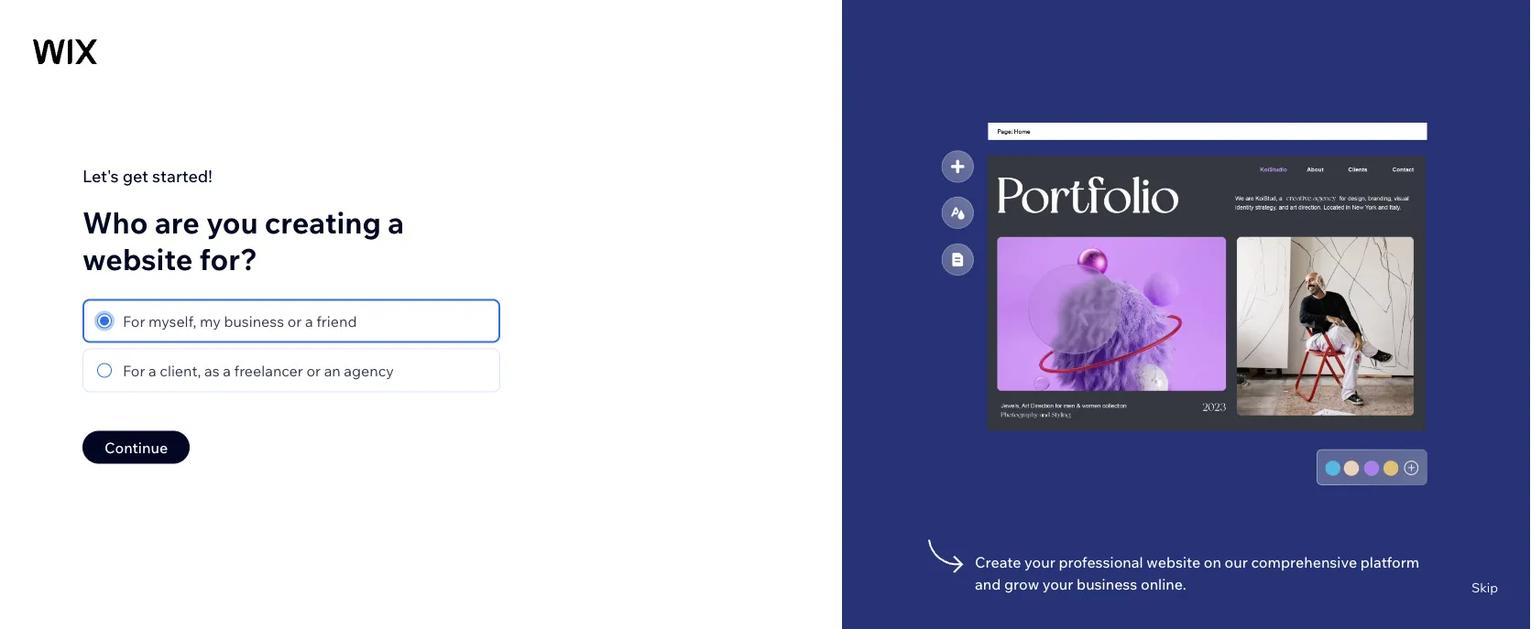 Task type: locate. For each thing, give the bounding box(es) containing it.
continue button
[[82, 431, 190, 464]]

a
[[388, 203, 404, 241], [305, 312, 313, 330], [149, 362, 157, 380], [223, 362, 231, 380]]

1 horizontal spatial website
[[1147, 553, 1201, 571]]

1 horizontal spatial business
[[1077, 575, 1138, 593]]

0 vertical spatial website
[[82, 240, 193, 277]]

business
[[224, 312, 284, 330], [1077, 575, 1138, 593]]

as
[[204, 362, 220, 380]]

friend
[[316, 312, 357, 330]]

0 horizontal spatial business
[[224, 312, 284, 330]]

business right my
[[224, 312, 284, 330]]

you
[[206, 203, 258, 241]]

website
[[82, 240, 193, 277], [1147, 553, 1201, 571]]

or left an
[[307, 362, 321, 380]]

for
[[123, 312, 145, 330], [123, 362, 145, 380]]

let's
[[82, 166, 119, 187]]

for left myself,
[[123, 312, 145, 330]]

myself,
[[149, 312, 197, 330]]

option group
[[82, 299, 500, 393]]

create
[[975, 553, 1022, 571]]

skip button
[[1472, 580, 1499, 597]]

an
[[324, 362, 341, 380]]

for?
[[199, 240, 258, 277]]

on
[[1204, 553, 1222, 571]]

or
[[287, 312, 302, 330], [307, 362, 321, 380]]

continue
[[104, 439, 168, 457]]

0 horizontal spatial website
[[82, 240, 193, 277]]

1 vertical spatial website
[[1147, 553, 1201, 571]]

0 vertical spatial or
[[287, 312, 302, 330]]

2 for from the top
[[123, 362, 145, 380]]

1 vertical spatial or
[[307, 362, 321, 380]]

business inside create your professional website on our comprehensive platform and grow your business online.
[[1077, 575, 1138, 593]]

freelancer
[[234, 362, 303, 380]]

a right creating
[[388, 203, 404, 241]]

grow
[[1005, 575, 1039, 593]]

option group containing for myself, my business or a friend
[[82, 299, 500, 393]]

get
[[122, 166, 149, 187]]

1 for from the top
[[123, 312, 145, 330]]

a inside who are you creating a website for?
[[388, 203, 404, 241]]

create your professional website on our comprehensive platform and grow your business online.
[[975, 553, 1420, 593]]

for left client,
[[123, 362, 145, 380]]

comprehensive
[[1252, 553, 1358, 571]]

or left friend
[[287, 312, 302, 330]]

client,
[[160, 362, 201, 380]]

website up myself,
[[82, 240, 193, 277]]

0 vertical spatial for
[[123, 312, 145, 330]]

for for for a client, as a freelancer or an agency
[[123, 362, 145, 380]]

business down professional
[[1077, 575, 1138, 593]]

website inside create your professional website on our comprehensive platform and grow your business online.
[[1147, 553, 1201, 571]]

for for for myself, my business or a friend
[[123, 312, 145, 330]]

for a client, as a freelancer or an agency
[[123, 362, 394, 380]]

1 vertical spatial business
[[1077, 575, 1138, 593]]

my
[[200, 312, 221, 330]]

your
[[1025, 553, 1056, 571], [1043, 575, 1074, 593]]

0 vertical spatial business
[[224, 312, 284, 330]]

your up 'grow'
[[1025, 553, 1056, 571]]

your right 'grow'
[[1043, 575, 1074, 593]]

for myself, my business or a friend
[[123, 312, 357, 330]]

and
[[975, 575, 1001, 593]]

1 vertical spatial for
[[123, 362, 145, 380]]

website up online.
[[1147, 553, 1201, 571]]



Task type: describe. For each thing, give the bounding box(es) containing it.
let's get started!
[[82, 166, 212, 187]]

professional
[[1059, 553, 1144, 571]]

who are you creating a website for?
[[82, 203, 404, 277]]

creating
[[265, 203, 381, 241]]

agency
[[344, 362, 394, 380]]

a left client,
[[149, 362, 157, 380]]

who
[[82, 203, 148, 241]]

0 horizontal spatial or
[[287, 312, 302, 330]]

0 vertical spatial your
[[1025, 553, 1056, 571]]

1 horizontal spatial or
[[307, 362, 321, 380]]

business inside option group
[[224, 312, 284, 330]]

are
[[155, 203, 200, 241]]

platform
[[1361, 553, 1420, 571]]

online.
[[1141, 575, 1187, 593]]

a left friend
[[305, 312, 313, 330]]

our
[[1225, 553, 1248, 571]]

website inside who are you creating a website for?
[[82, 240, 193, 277]]

skip
[[1472, 580, 1499, 596]]

1 vertical spatial your
[[1043, 575, 1074, 593]]

started!
[[152, 166, 212, 187]]

a right as on the left of page
[[223, 362, 231, 380]]



Task type: vqa. For each thing, say whether or not it's contained in the screenshot.
the bottom website
yes



